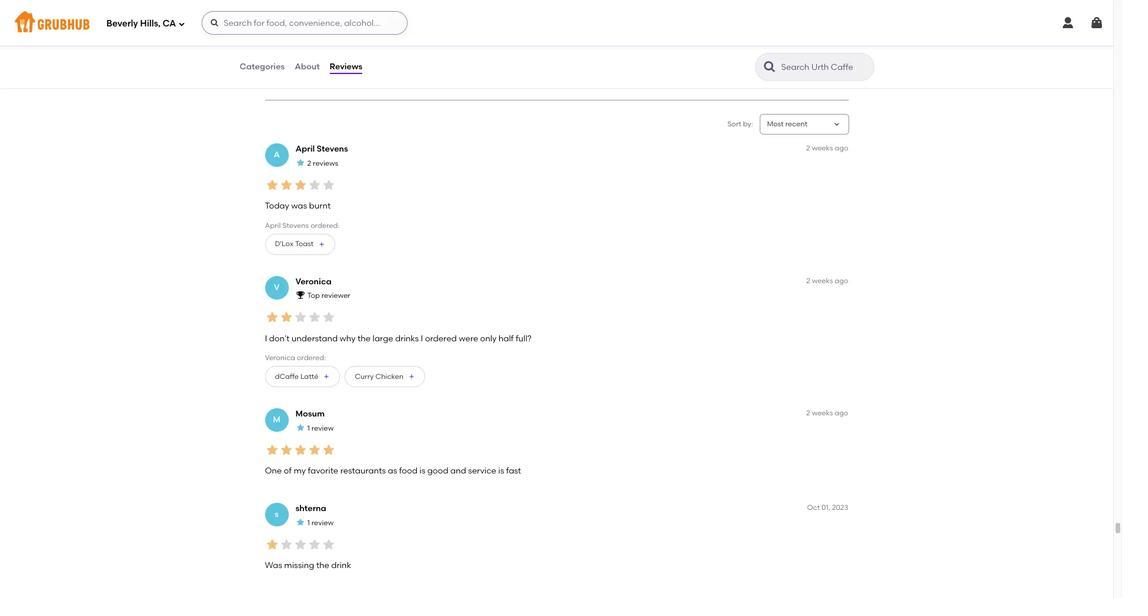 Task type: describe. For each thing, give the bounding box(es) containing it.
1 is from the left
[[420, 467, 425, 477]]

half
[[499, 334, 514, 344]]

today was burnt
[[265, 201, 331, 211]]

curry chicken
[[355, 373, 404, 381]]

v
[[274, 283, 280, 293]]

about
[[295, 62, 320, 72]]

were
[[459, 334, 478, 344]]

oct
[[807, 504, 820, 513]]

veronica for veronica ordered:
[[265, 354, 295, 362]]

1 for shterna
[[307, 519, 310, 528]]

about button
[[294, 46, 320, 88]]

delivery
[[328, 73, 354, 82]]

of
[[284, 467, 292, 477]]

ordered
[[425, 334, 457, 344]]

don't
[[269, 334, 290, 344]]

2023
[[832, 504, 849, 513]]

1 ago from the top
[[835, 144, 849, 153]]

my
[[294, 467, 306, 477]]

favorite
[[308, 467, 338, 477]]

d'lox
[[275, 240, 294, 248]]

ago for full?
[[835, 277, 849, 285]]

2 for today was burnt
[[807, 144, 810, 153]]

plus icon image for d'lox toast
[[318, 241, 325, 248]]

search icon image
[[763, 60, 777, 74]]

large
[[373, 334, 393, 344]]

i don't understand why the large drinks i ordered were only half full?
[[265, 334, 532, 344]]

and
[[450, 467, 466, 477]]

a
[[274, 150, 280, 160]]

s
[[275, 510, 279, 520]]

m
[[273, 415, 280, 425]]

d'lox toast button
[[265, 234, 335, 255]]

1 i from the left
[[265, 334, 267, 344]]

fast
[[506, 467, 521, 477]]

stevens for april stevens
[[317, 144, 348, 154]]

ago for fast
[[835, 410, 849, 418]]

most
[[767, 120, 784, 128]]

toast
[[295, 240, 314, 248]]

burnt
[[309, 201, 331, 211]]

was
[[291, 201, 307, 211]]

only
[[480, 334, 497, 344]]

latté
[[301, 373, 319, 381]]

0 vertical spatial the
[[358, 334, 371, 344]]

01,
[[822, 504, 831, 513]]

understand
[[292, 334, 338, 344]]

plus icon image for curry chicken
[[408, 374, 415, 381]]

0 vertical spatial ordered:
[[311, 221, 340, 230]]

2 weeks ago for fast
[[807, 410, 849, 418]]

weeks for full?
[[812, 277, 833, 285]]

731
[[272, 27, 284, 37]]

Search for food, convenience, alcohol... search field
[[202, 11, 408, 35]]

beverly hills, ca
[[106, 18, 176, 29]]

reviews button
[[329, 46, 363, 88]]

april stevens
[[296, 144, 348, 154]]

weeks for fast
[[812, 410, 833, 418]]

Sort by: field
[[767, 119, 808, 130]]

ratings
[[286, 27, 314, 37]]

veronica for veronica
[[296, 277, 332, 287]]



Task type: vqa. For each thing, say whether or not it's contained in the screenshot.
Healthy, Button
no



Task type: locate. For each thing, give the bounding box(es) containing it.
Search Urth Caffe search field
[[780, 62, 870, 73]]

0 horizontal spatial stevens
[[282, 221, 309, 230]]

plus icon image
[[318, 241, 325, 248], [323, 374, 330, 381], [408, 374, 415, 381]]

1 review down shterna
[[307, 519, 334, 528]]

1 vertical spatial ago
[[835, 277, 849, 285]]

0 vertical spatial veronica
[[296, 277, 332, 287]]

3 weeks from the top
[[812, 410, 833, 418]]

d'lox toast
[[275, 240, 314, 248]]

april stevens ordered:
[[265, 221, 340, 230]]

2 weeks ago for full?
[[807, 277, 849, 285]]

0 vertical spatial ago
[[835, 144, 849, 153]]

april
[[296, 144, 315, 154], [265, 221, 281, 230]]

1 review for mosum
[[307, 425, 334, 433]]

on
[[328, 61, 338, 70]]

reviews
[[330, 62, 363, 72]]

was missing the drink
[[265, 561, 351, 571]]

0 horizontal spatial is
[[420, 467, 425, 477]]

1 1 from the top
[[307, 425, 310, 433]]

april for april stevens
[[296, 144, 315, 154]]

0 horizontal spatial the
[[316, 561, 329, 571]]

hills,
[[140, 18, 161, 29]]

1 vertical spatial april
[[265, 221, 281, 230]]

3 ago from the top
[[835, 410, 849, 418]]

shterna
[[296, 504, 326, 514]]

veronica down don't
[[265, 354, 295, 362]]

main navigation navigation
[[0, 0, 1114, 46]]

1 horizontal spatial food
[[399, 467, 418, 477]]

1 vertical spatial review
[[312, 519, 334, 528]]

as
[[388, 467, 397, 477]]

dcaffe latté button
[[265, 367, 340, 388]]

1 review down mosum
[[307, 425, 334, 433]]

food inside 89 good food
[[293, 61, 309, 70]]

trophy icon image
[[296, 291, 305, 300]]

veronica
[[296, 277, 332, 287], [265, 354, 295, 362]]

good
[[272, 61, 291, 70]]

the left the drink
[[316, 561, 329, 571]]

food right good at the left
[[293, 61, 309, 70]]

ago
[[835, 144, 849, 153], [835, 277, 849, 285], [835, 410, 849, 418]]

2
[[807, 144, 810, 153], [307, 159, 311, 168], [807, 277, 810, 285], [807, 410, 810, 418]]

1 review
[[307, 425, 334, 433], [307, 519, 334, 528]]

1 2 weeks ago from the top
[[807, 144, 849, 153]]

why
[[340, 334, 356, 344]]

reviewer
[[322, 292, 350, 300]]

weeks
[[812, 144, 833, 153], [812, 277, 833, 285], [812, 410, 833, 418]]

84
[[383, 49, 393, 59]]

0 vertical spatial 1 review
[[307, 425, 334, 433]]

0 vertical spatial april
[[296, 144, 315, 154]]

plus icon image right chicken
[[408, 374, 415, 381]]

dcaffe latté
[[275, 373, 319, 381]]

one of my favorite restaurants as food is good and service is fast
[[265, 467, 521, 477]]

1 vertical spatial ordered:
[[297, 354, 326, 362]]

0 vertical spatial weeks
[[812, 144, 833, 153]]

2 1 review from the top
[[307, 519, 334, 528]]

89
[[272, 49, 282, 59]]

2 weeks ago
[[807, 144, 849, 153], [807, 277, 849, 285], [807, 410, 849, 418]]

reviews
[[313, 159, 338, 168]]

full?
[[516, 334, 532, 344]]

plus icon image right latté
[[323, 374, 330, 381]]

1 vertical spatial 2 weeks ago
[[807, 277, 849, 285]]

stevens
[[317, 144, 348, 154], [282, 221, 309, 230]]

1 vertical spatial 1 review
[[307, 519, 334, 528]]

2 weeks from the top
[[812, 277, 833, 285]]

2 vertical spatial 2 weeks ago
[[807, 410, 849, 418]]

stevens up d'lox toast
[[282, 221, 309, 230]]

1 down mosum
[[307, 425, 310, 433]]

0 horizontal spatial april
[[265, 221, 281, 230]]

90 on time delivery
[[328, 49, 355, 82]]

stevens for april stevens ordered:
[[282, 221, 309, 230]]

0 vertical spatial stevens
[[317, 144, 348, 154]]

ordered:
[[311, 221, 340, 230], [297, 354, 326, 362]]

recent
[[786, 120, 808, 128]]

categories button
[[239, 46, 285, 88]]

1 weeks from the top
[[812, 144, 833, 153]]

1 1 review from the top
[[307, 425, 334, 433]]

ordered: down burnt
[[311, 221, 340, 230]]

1 horizontal spatial the
[[358, 334, 371, 344]]

caret down icon image
[[832, 120, 841, 129]]

2 for one of my favorite restaurants as food is good and service is fast
[[807, 410, 810, 418]]

3 2 weeks ago from the top
[[807, 410, 849, 418]]

stevens up the reviews
[[317, 144, 348, 154]]

1 horizontal spatial stevens
[[317, 144, 348, 154]]

beverly
[[106, 18, 138, 29]]

plus icon image for dcaffe latté
[[323, 374, 330, 381]]

svg image
[[1061, 16, 1075, 30], [1090, 16, 1104, 30], [210, 18, 220, 28], [178, 20, 185, 27]]

top
[[307, 292, 320, 300]]

0 horizontal spatial veronica
[[265, 354, 295, 362]]

is left good
[[420, 467, 425, 477]]

the right why
[[358, 334, 371, 344]]

1 horizontal spatial i
[[421, 334, 423, 344]]

2 2 weeks ago from the top
[[807, 277, 849, 285]]

today
[[265, 201, 289, 211]]

1 down shterna
[[307, 519, 310, 528]]

was
[[265, 561, 282, 571]]

i right drinks
[[421, 334, 423, 344]]

2 for i don't understand why the large drinks i ordered were only half full?
[[807, 277, 810, 285]]

0 vertical spatial review
[[312, 425, 334, 433]]

0 vertical spatial 1
[[307, 425, 310, 433]]

food right as
[[399, 467, 418, 477]]

0 horizontal spatial food
[[293, 61, 309, 70]]

2 vertical spatial weeks
[[812, 410, 833, 418]]

one
[[265, 467, 282, 477]]

missing
[[284, 561, 314, 571]]

restaurants
[[340, 467, 386, 477]]

2 is from the left
[[498, 467, 504, 477]]

oct 01, 2023
[[807, 504, 849, 513]]

dcaffe
[[275, 373, 299, 381]]

sort by:
[[728, 120, 753, 128]]

90
[[328, 49, 338, 59]]

the
[[358, 334, 371, 344], [316, 561, 329, 571]]

curry chicken button
[[345, 367, 425, 388]]

april down today
[[265, 221, 281, 230]]

plus icon image inside dcaffe latté button
[[323, 374, 330, 381]]

2 i from the left
[[421, 334, 423, 344]]

review for shterna
[[312, 519, 334, 528]]

i
[[265, 334, 267, 344], [421, 334, 423, 344]]

1 for mosum
[[307, 425, 310, 433]]

1 vertical spatial weeks
[[812, 277, 833, 285]]

731 ratings
[[272, 27, 314, 37]]

plus icon image inside curry chicken button
[[408, 374, 415, 381]]

1 horizontal spatial is
[[498, 467, 504, 477]]

is
[[420, 467, 425, 477], [498, 467, 504, 477]]

by:
[[743, 120, 753, 128]]

1 review from the top
[[312, 425, 334, 433]]

2 review from the top
[[312, 519, 334, 528]]

sort
[[728, 120, 742, 128]]

1 vertical spatial food
[[399, 467, 418, 477]]

review for mosum
[[312, 425, 334, 433]]

service
[[468, 467, 496, 477]]

1
[[307, 425, 310, 433], [307, 519, 310, 528]]

drink
[[331, 561, 351, 571]]

1 horizontal spatial april
[[296, 144, 315, 154]]

veronica ordered:
[[265, 354, 326, 362]]

chicken
[[376, 373, 404, 381]]

1 horizontal spatial veronica
[[296, 277, 332, 287]]

most recent
[[767, 120, 808, 128]]

april for april stevens ordered:
[[265, 221, 281, 230]]

veronica up top
[[296, 277, 332, 287]]

ordered: up latté
[[297, 354, 326, 362]]

mosum
[[296, 410, 325, 420]]

curry
[[355, 373, 374, 381]]

good
[[427, 467, 448, 477]]

2 reviews
[[307, 159, 338, 168]]

0 horizontal spatial i
[[265, 334, 267, 344]]

1 vertical spatial stevens
[[282, 221, 309, 230]]

1 review for shterna
[[307, 519, 334, 528]]

0 vertical spatial 2 weeks ago
[[807, 144, 849, 153]]

i left don't
[[265, 334, 267, 344]]

1 vertical spatial 1
[[307, 519, 310, 528]]

review
[[312, 425, 334, 433], [312, 519, 334, 528]]

star icon image
[[272, 7, 289, 23], [289, 7, 305, 23], [305, 7, 321, 23], [321, 7, 338, 23], [338, 7, 354, 23], [338, 7, 354, 23], [296, 158, 305, 167], [265, 178, 279, 192], [279, 178, 293, 192], [293, 178, 307, 192], [307, 178, 321, 192], [321, 178, 336, 192], [265, 311, 279, 325], [279, 311, 293, 325], [293, 311, 307, 325], [307, 311, 321, 325], [321, 311, 336, 325], [296, 423, 305, 433], [265, 443, 279, 458], [279, 443, 293, 458], [293, 443, 307, 458], [307, 443, 321, 458], [321, 443, 336, 458], [296, 518, 305, 528], [265, 538, 279, 552], [279, 538, 293, 552], [293, 538, 307, 552], [307, 538, 321, 552], [321, 538, 336, 552]]

89 good food
[[272, 49, 309, 70]]

top reviewer
[[307, 292, 350, 300]]

2 1 from the top
[[307, 519, 310, 528]]

time
[[340, 61, 355, 70]]

drinks
[[395, 334, 419, 344]]

categories
[[240, 62, 285, 72]]

review down shterna
[[312, 519, 334, 528]]

1 vertical spatial the
[[316, 561, 329, 571]]

plus icon image inside d'lox toast button
[[318, 241, 325, 248]]

food
[[293, 61, 309, 70], [399, 467, 418, 477]]

0 vertical spatial food
[[293, 61, 309, 70]]

2 ago from the top
[[835, 277, 849, 285]]

review down mosum
[[312, 425, 334, 433]]

ca
[[163, 18, 176, 29]]

is left fast
[[498, 467, 504, 477]]

2 vertical spatial ago
[[835, 410, 849, 418]]

1 vertical spatial veronica
[[265, 354, 295, 362]]

plus icon image right toast
[[318, 241, 325, 248]]

april up 2 reviews
[[296, 144, 315, 154]]



